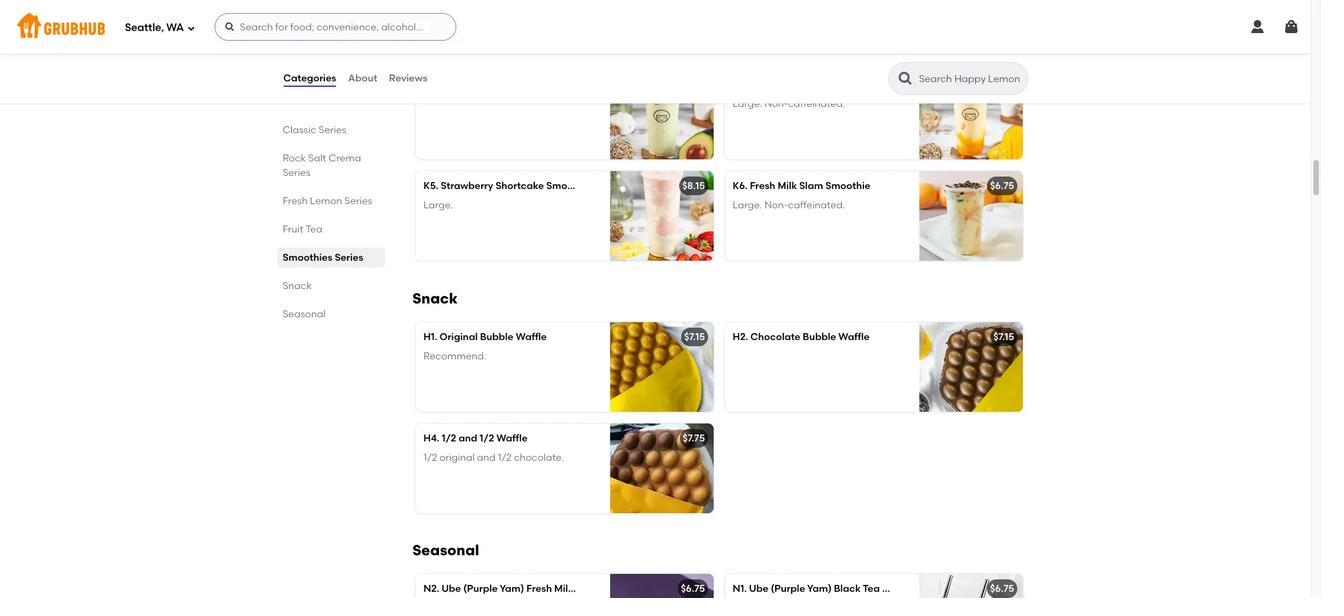 Task type: describe. For each thing, give the bounding box(es) containing it.
caffeinated. for $8.15
[[788, 98, 845, 110]]

strawberry
[[441, 180, 493, 192]]

$7.75
[[683, 433, 705, 445]]

0 horizontal spatial svg image
[[187, 24, 195, 32]]

$8.15 for large. non-caffeinated.
[[992, 79, 1014, 90]]

main navigation navigation
[[0, 0, 1311, 54]]

about
[[348, 72, 377, 84]]

n1.
[[733, 583, 747, 595]]

series down fruit tea tab
[[335, 252, 363, 264]]

waffle for h2.  chocolate bubble waffle
[[839, 331, 870, 343]]

fruit tea tab
[[283, 222, 379, 237]]

ball for n2. ube (purple yam) fresh milk with taro ball
[[621, 583, 639, 595]]

ball for n1. ube (purple yam) black tea with taro ball (l)
[[928, 583, 946, 595]]

k3. avocado smoothie (l)
[[423, 79, 543, 90]]

2 vertical spatial fresh
[[527, 583, 552, 595]]

with for tea
[[882, 583, 902, 595]]

n1. ube (purple yam) black tea with taro ball (l) image
[[919, 574, 1023, 598]]

$7.15 for h1. original bubble waffle image at the bottom of page
[[684, 331, 705, 343]]

non- for $6.75
[[765, 200, 788, 211]]

k5.
[[423, 180, 438, 192]]

and for original
[[477, 452, 496, 464]]

h2.  chocolate bubble waffle
[[733, 331, 870, 343]]

fresh lemon series
[[283, 195, 372, 207]]

fresh inside tab
[[283, 195, 308, 207]]

seattle,
[[125, 21, 164, 34]]

series inside rock salt crema series
[[283, 167, 311, 179]]

(purple for n2.
[[463, 583, 498, 595]]

k3.
[[423, 79, 438, 90]]

classic
[[283, 124, 316, 136]]

shortcake
[[496, 180, 544, 192]]

large. for $6.75
[[733, 200, 762, 211]]

original
[[440, 452, 475, 464]]

$8.15 for large.
[[682, 180, 705, 192]]

n2.
[[423, 583, 439, 595]]

non- for $8.15
[[765, 98, 788, 110]]

1/2 right "h4."
[[442, 433, 456, 445]]

2 vertical spatial (l)
[[948, 583, 958, 595]]

rock salt crema series
[[283, 153, 361, 179]]

about button
[[347, 54, 378, 104]]

fruit
[[283, 224, 303, 235]]

smoothies series tab
[[283, 251, 379, 265]]

fruit tea
[[283, 224, 323, 235]]

(l) inside button
[[533, 79, 543, 90]]

series right lemon
[[345, 195, 372, 207]]

Search for food, convenience, alcohol... search field
[[214, 13, 456, 41]]

h1. original bubble waffle image
[[610, 322, 713, 412]]

yam) for fresh
[[500, 583, 524, 595]]

1/2 left chocolate. at the bottom left of page
[[498, 452, 512, 464]]

2 horizontal spatial smoothie
[[826, 180, 871, 192]]

h4.
[[423, 433, 439, 445]]

1 horizontal spatial snack
[[412, 290, 458, 307]]

n1. ube (purple yam) black tea with taro ball (l)
[[733, 583, 958, 595]]

seattle, wa
[[125, 21, 184, 34]]

h2.
[[733, 331, 748, 343]]

black
[[834, 583, 861, 595]]

h1. original bubble waffle
[[423, 331, 547, 343]]

$6.75 for $6.75
[[990, 583, 1014, 595]]

categories
[[283, 72, 336, 84]]



Task type: locate. For each thing, give the bounding box(es) containing it.
1 non- from the top
[[765, 98, 788, 110]]

seasonal down snack tab
[[283, 309, 326, 320]]

(purple right n2. at the bottom of the page
[[463, 583, 498, 595]]

series up crema
[[319, 124, 346, 136]]

snack inside tab
[[283, 280, 312, 292]]

and for 1/2
[[459, 433, 477, 445]]

1 ball from the left
[[621, 583, 639, 595]]

taro for milk
[[598, 583, 619, 595]]

series down 'rock'
[[283, 167, 311, 179]]

milk
[[778, 180, 797, 192], [554, 583, 574, 595]]

chocolate
[[751, 331, 801, 343]]

1 vertical spatial fresh
[[283, 195, 308, 207]]

and up original
[[459, 433, 477, 445]]

yam) for black
[[807, 583, 832, 595]]

0 horizontal spatial yam)
[[500, 583, 524, 595]]

smoothie
[[486, 79, 531, 90], [546, 180, 591, 192], [826, 180, 871, 192]]

0 horizontal spatial ube
[[442, 583, 461, 595]]

with
[[576, 583, 596, 595], [882, 583, 902, 595]]

1 $7.15 from the left
[[684, 331, 705, 343]]

0 vertical spatial caffeinated.
[[788, 98, 845, 110]]

h4. 1/2 and 1/2 waffle
[[423, 433, 528, 445]]

2 $7.15 from the left
[[993, 331, 1014, 343]]

k3. avocado smoothie (l) button
[[415, 70, 713, 159]]

waffle for h1. original bubble waffle
[[516, 331, 547, 343]]

slam
[[799, 180, 823, 192]]

ball
[[621, 583, 639, 595], [928, 583, 946, 595]]

1 horizontal spatial ball
[[928, 583, 946, 595]]

2 large. non-caffeinated. from the top
[[733, 200, 845, 211]]

1/2 down "h4."
[[423, 452, 437, 464]]

0 horizontal spatial $7.15
[[684, 331, 705, 343]]

1 large. non-caffeinated. from the top
[[733, 98, 845, 110]]

2 horizontal spatial (l)
[[948, 583, 958, 595]]

0 vertical spatial large. non-caffeinated.
[[733, 98, 845, 110]]

smoothie right shortcake
[[546, 180, 591, 192]]

k6. fresh milk slam smoothie image
[[919, 171, 1023, 261]]

smoothie right 'slam'
[[826, 180, 871, 192]]

1 horizontal spatial $7.15
[[993, 331, 1014, 343]]

rock salt crema series tab
[[283, 151, 379, 180]]

1 vertical spatial caffeinated.
[[788, 200, 845, 211]]

(purple right the n1.
[[771, 583, 805, 595]]

1 taro from the left
[[598, 583, 619, 595]]

caffeinated.
[[788, 98, 845, 110], [788, 200, 845, 211]]

k5. strawberry shortcake smoothie (l) image
[[610, 171, 713, 261]]

0 vertical spatial fresh
[[750, 180, 775, 192]]

1 horizontal spatial (l)
[[594, 180, 603, 192]]

taro for tea
[[905, 583, 926, 595]]

0 vertical spatial tea
[[306, 224, 323, 235]]

fresh
[[750, 180, 775, 192], [283, 195, 308, 207], [527, 583, 552, 595]]

1 horizontal spatial bubble
[[803, 331, 836, 343]]

Search Happy Lemon search field
[[918, 72, 1023, 86]]

large.
[[733, 98, 762, 110], [423, 200, 453, 211], [733, 200, 762, 211]]

bubble
[[480, 331, 513, 343], [803, 331, 836, 343]]

and
[[459, 433, 477, 445], [477, 452, 496, 464]]

non-
[[765, 98, 788, 110], [765, 200, 788, 211]]

classic series
[[283, 124, 346, 136]]

1 horizontal spatial taro
[[905, 583, 926, 595]]

k6. fresh milk slam smoothie
[[733, 180, 871, 192]]

taro
[[598, 583, 619, 595], [905, 583, 926, 595]]

bubble for original
[[480, 331, 513, 343]]

0 horizontal spatial fresh
[[283, 195, 308, 207]]

1/2 original and 1/2 chocolate.
[[423, 452, 564, 464]]

1/2 up '1/2 original and 1/2 chocolate.'
[[480, 433, 494, 445]]

ube for n2.
[[442, 583, 461, 595]]

0 vertical spatial $8.15
[[992, 79, 1014, 90]]

$8.15 left k6.
[[682, 180, 705, 192]]

tea right 'fruit' on the left
[[306, 224, 323, 235]]

2 yam) from the left
[[807, 583, 832, 595]]

tea inside tab
[[306, 224, 323, 235]]

0 horizontal spatial ball
[[621, 583, 639, 595]]

seasonal tab
[[283, 307, 379, 322]]

ube right n2. at the bottom of the page
[[442, 583, 461, 595]]

smoothies
[[283, 252, 332, 264]]

2 bubble from the left
[[803, 331, 836, 343]]

1 horizontal spatial ube
[[749, 583, 769, 595]]

1 with from the left
[[576, 583, 596, 595]]

tea right black
[[863, 583, 880, 595]]

0 horizontal spatial milk
[[554, 583, 574, 595]]

$8.15 down k2. mango matcha smoothie (l) image
[[992, 79, 1014, 90]]

0 horizontal spatial with
[[576, 583, 596, 595]]

(l)
[[533, 79, 543, 90], [594, 180, 603, 192], [948, 583, 958, 595]]

$8.15
[[992, 79, 1014, 90], [682, 180, 705, 192]]

1 vertical spatial milk
[[554, 583, 574, 595]]

series
[[319, 124, 346, 136], [283, 167, 311, 179], [345, 195, 372, 207], [335, 252, 363, 264]]

h1.
[[423, 331, 437, 343]]

0 vertical spatial seasonal
[[283, 309, 326, 320]]

(purple
[[463, 583, 498, 595], [771, 583, 805, 595]]

seasonal inside tab
[[283, 309, 326, 320]]

0 vertical spatial milk
[[778, 180, 797, 192]]

snack tab
[[283, 279, 379, 293]]

ube right the n1.
[[749, 583, 769, 595]]

1 yam) from the left
[[500, 583, 524, 595]]

1 vertical spatial and
[[477, 452, 496, 464]]

1 caffeinated. from the top
[[788, 98, 845, 110]]

2 (purple from the left
[[771, 583, 805, 595]]

h4. 1/2 and 1/2 waffle image
[[610, 424, 713, 514]]

0 horizontal spatial $8.15
[[682, 180, 705, 192]]

with for milk
[[576, 583, 596, 595]]

recommend.
[[423, 351, 486, 363]]

bubble for chocolate
[[803, 331, 836, 343]]

$6.75
[[990, 180, 1014, 192], [681, 583, 705, 595], [990, 583, 1014, 595]]

h2.  chocolate bubble waffle image
[[919, 322, 1023, 412]]

1 vertical spatial tea
[[863, 583, 880, 595]]

2 with from the left
[[882, 583, 902, 595]]

k4. mango smoothie (l) image
[[919, 70, 1023, 159]]

0 horizontal spatial taro
[[598, 583, 619, 595]]

2 non- from the top
[[765, 200, 788, 211]]

0 horizontal spatial smoothie
[[486, 79, 531, 90]]

large. non-caffeinated.
[[733, 98, 845, 110], [733, 200, 845, 211]]

1 horizontal spatial yam)
[[807, 583, 832, 595]]

1 vertical spatial $8.15
[[682, 180, 705, 192]]

lemon
[[310, 195, 342, 207]]

1 vertical spatial (l)
[[594, 180, 603, 192]]

0 horizontal spatial (purple
[[463, 583, 498, 595]]

k3. avocado smoothie (l) image
[[610, 70, 713, 159]]

svg image
[[1249, 19, 1266, 35], [187, 24, 195, 32]]

1 vertical spatial non-
[[765, 200, 788, 211]]

categories button
[[283, 54, 337, 104]]

bubble right chocolate
[[803, 331, 836, 343]]

(purple for n1.
[[771, 583, 805, 595]]

rock
[[283, 153, 306, 164]]

1 horizontal spatial with
[[882, 583, 902, 595]]

$7.15
[[684, 331, 705, 343], [993, 331, 1014, 343]]

1 bubble from the left
[[480, 331, 513, 343]]

1 ube from the left
[[442, 583, 461, 595]]

1 horizontal spatial (purple
[[771, 583, 805, 595]]

k2. mango matcha smoothie (l) image
[[919, 0, 1023, 58]]

seasonal up n2. at the bottom of the page
[[412, 542, 479, 559]]

$6.75 for $8.15
[[990, 180, 1014, 192]]

bubble right original
[[480, 331, 513, 343]]

large. for $8.15
[[733, 98, 762, 110]]

wa
[[166, 21, 184, 34]]

smoothie inside button
[[486, 79, 531, 90]]

0 horizontal spatial (l)
[[533, 79, 543, 90]]

reviews
[[389, 72, 427, 84]]

waffle
[[516, 331, 547, 343], [839, 331, 870, 343], [497, 433, 528, 445]]

2 ube from the left
[[749, 583, 769, 595]]

large. non-caffeinated. for $6.75
[[733, 200, 845, 211]]

2 horizontal spatial fresh
[[750, 180, 775, 192]]

0 horizontal spatial svg image
[[224, 21, 235, 32]]

n2. ube (purple yam) fresh milk with taro ball image
[[610, 574, 713, 598]]

k6.
[[733, 180, 748, 192]]

snack up h1.
[[412, 290, 458, 307]]

1 horizontal spatial seasonal
[[412, 542, 479, 559]]

1 horizontal spatial fresh
[[527, 583, 552, 595]]

2 taro from the left
[[905, 583, 926, 595]]

ube for n1.
[[749, 583, 769, 595]]

salt
[[308, 153, 326, 164]]

1 vertical spatial seasonal
[[412, 542, 479, 559]]

snack
[[283, 280, 312, 292], [412, 290, 458, 307]]

1 horizontal spatial milk
[[778, 180, 797, 192]]

seasonal
[[283, 309, 326, 320], [412, 542, 479, 559]]

and down h4. 1/2 and 1/2 waffle
[[477, 452, 496, 464]]

2 caffeinated. from the top
[[788, 200, 845, 211]]

large. non-caffeinated. for $8.15
[[733, 98, 845, 110]]

chocolate.
[[514, 452, 564, 464]]

0 vertical spatial and
[[459, 433, 477, 445]]

search icon image
[[897, 70, 914, 87]]

1 horizontal spatial smoothie
[[546, 180, 591, 192]]

fresh lemon series tab
[[283, 194, 379, 208]]

1 horizontal spatial tea
[[863, 583, 880, 595]]

caffeinated. for $6.75
[[788, 200, 845, 211]]

reviews button
[[388, 54, 428, 104]]

smoothies series
[[283, 252, 363, 264]]

smoothie right avocado
[[486, 79, 531, 90]]

1 horizontal spatial svg image
[[1283, 19, 1300, 35]]

0 horizontal spatial tea
[[306, 224, 323, 235]]

1 vertical spatial large. non-caffeinated.
[[733, 200, 845, 211]]

0 horizontal spatial seasonal
[[283, 309, 326, 320]]

classic series tab
[[283, 123, 379, 137]]

0 vertical spatial non-
[[765, 98, 788, 110]]

avocado
[[441, 79, 483, 90]]

2 ball from the left
[[928, 583, 946, 595]]

1 (purple from the left
[[463, 583, 498, 595]]

svg image
[[1283, 19, 1300, 35], [224, 21, 235, 32]]

k1. avocado matcha smoothie (l) image
[[610, 0, 713, 58]]

1 horizontal spatial svg image
[[1249, 19, 1266, 35]]

crema
[[329, 153, 361, 164]]

snack down smoothies
[[283, 280, 312, 292]]

0 vertical spatial (l)
[[533, 79, 543, 90]]

yam)
[[500, 583, 524, 595], [807, 583, 832, 595]]

ube
[[442, 583, 461, 595], [749, 583, 769, 595]]

0 horizontal spatial bubble
[[480, 331, 513, 343]]

tea
[[306, 224, 323, 235], [863, 583, 880, 595]]

k5. strawberry shortcake smoothie (l)
[[423, 180, 603, 192]]

n2. ube (purple yam) fresh milk with taro ball
[[423, 583, 639, 595]]

original
[[440, 331, 478, 343]]

1 horizontal spatial $8.15
[[992, 79, 1014, 90]]

$7.15 for h2.  chocolate bubble waffle "image"
[[993, 331, 1014, 343]]

1/2
[[442, 433, 456, 445], [480, 433, 494, 445], [423, 452, 437, 464], [498, 452, 512, 464]]

0 horizontal spatial snack
[[283, 280, 312, 292]]



Task type: vqa. For each thing, say whether or not it's contained in the screenshot.
the right "seeds,"
no



